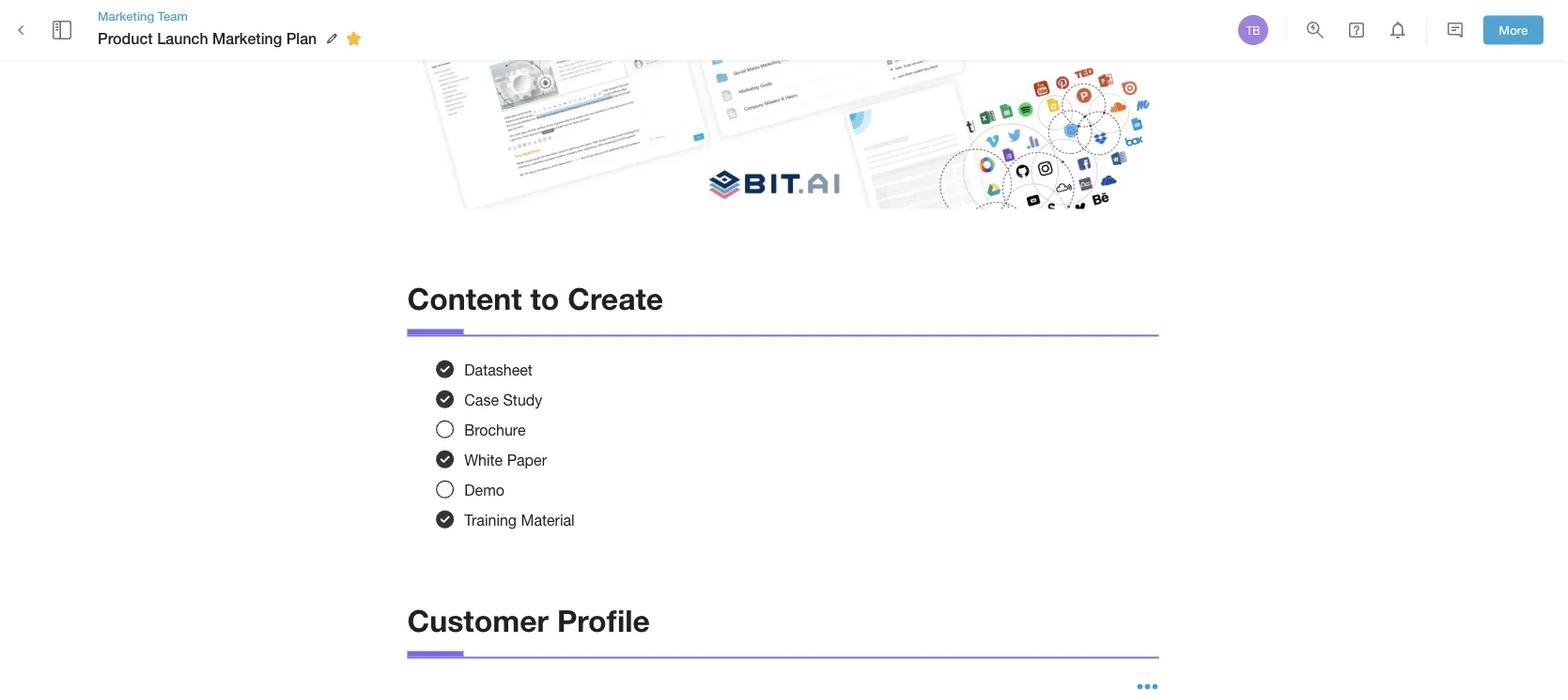 Task type: vqa. For each thing, say whether or not it's contained in the screenshot.
STUDY
yes



Task type: locate. For each thing, give the bounding box(es) containing it.
training material
[[464, 511, 575, 529]]

tb button
[[1235, 12, 1271, 48]]

marketing up product
[[98, 8, 154, 23]]

marketing
[[98, 8, 154, 23], [212, 29, 282, 47]]

training
[[464, 511, 517, 529]]

profile
[[557, 603, 650, 638]]

launch
[[157, 29, 208, 47]]

1 vertical spatial marketing
[[212, 29, 282, 47]]

content to create
[[407, 281, 663, 316]]

plan
[[286, 29, 317, 47]]

demo
[[464, 481, 504, 499]]

team
[[158, 8, 188, 23]]

case study
[[464, 391, 542, 409]]

datasheet
[[464, 361, 533, 379]]

customer
[[407, 603, 549, 638]]

marketing team link
[[98, 7, 368, 25]]

to
[[530, 281, 559, 316]]

content
[[407, 281, 522, 316]]

create
[[568, 281, 663, 316]]

marketing down marketing team link
[[212, 29, 282, 47]]

case
[[464, 391, 499, 409]]

0 vertical spatial marketing
[[98, 8, 154, 23]]

paper
[[507, 451, 547, 469]]

brochure
[[464, 421, 526, 439]]

tb
[[1246, 23, 1260, 37]]

1 horizontal spatial marketing
[[212, 29, 282, 47]]



Task type: describe. For each thing, give the bounding box(es) containing it.
product
[[98, 29, 153, 47]]

marketing team
[[98, 8, 188, 23]]

white paper
[[464, 451, 547, 469]]

remove favorite image
[[342, 27, 365, 50]]

more
[[1499, 23, 1528, 37]]

0 horizontal spatial marketing
[[98, 8, 154, 23]]

material
[[521, 511, 575, 529]]

white
[[464, 451, 503, 469]]

more button
[[1483, 16, 1544, 45]]

study
[[503, 391, 542, 409]]

customer profile
[[407, 603, 650, 638]]

product launch marketing plan
[[98, 29, 317, 47]]



